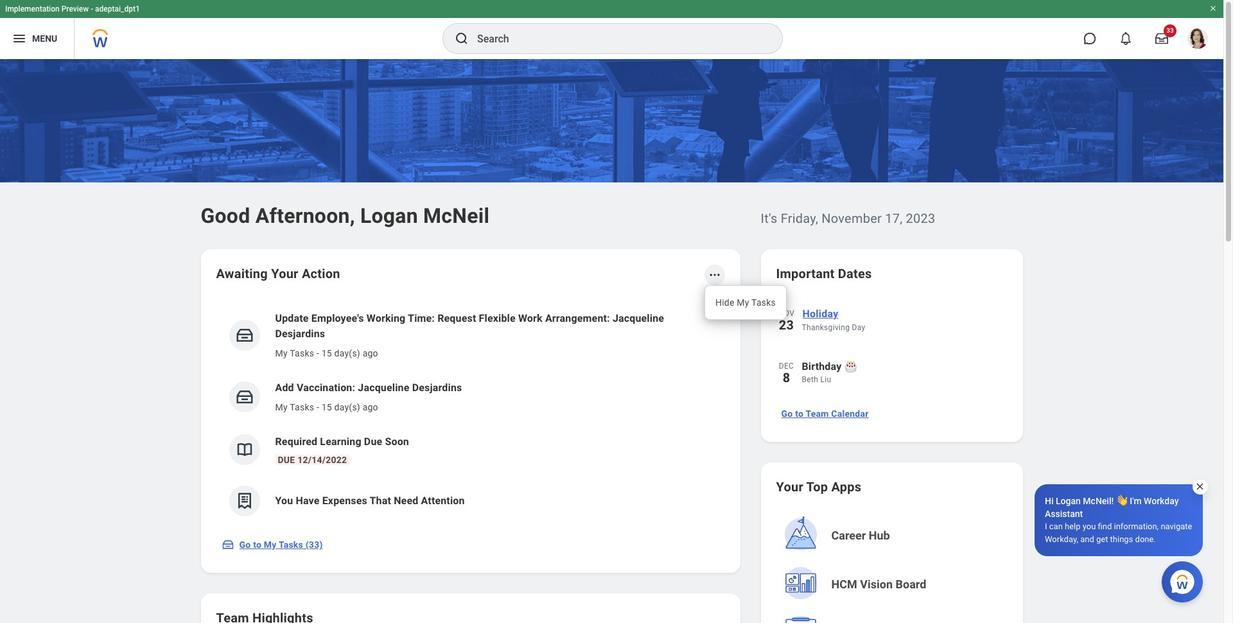 Task type: locate. For each thing, give the bounding box(es) containing it.
my tasks - 15 day(s) ago up 'vaccination:'
[[275, 348, 378, 359]]

1 15 from the top
[[322, 348, 332, 359]]

0 horizontal spatial jacqueline
[[358, 382, 410, 394]]

1 horizontal spatial logan
[[1056, 496, 1081, 506]]

mcneil
[[424, 204, 490, 228]]

my up add
[[275, 348, 288, 359]]

0 horizontal spatial inbox image
[[221, 539, 234, 551]]

0 horizontal spatial logan
[[360, 204, 418, 228]]

1 vertical spatial my tasks - 15 day(s) ago
[[275, 402, 378, 413]]

0 vertical spatial inbox image
[[235, 387, 254, 407]]

add vaccination: jacqueline desjardins
[[275, 382, 462, 394]]

go left team
[[782, 409, 793, 419]]

desjardins
[[275, 328, 325, 340], [412, 382, 462, 394]]

8
[[783, 370, 791, 386]]

go down dashboard expenses image
[[239, 540, 251, 550]]

top
[[807, 479, 828, 495]]

tasks right hide
[[752, 298, 776, 308]]

dates
[[838, 266, 872, 281]]

tasks left (33)
[[279, 540, 303, 550]]

my
[[737, 298, 750, 308], [275, 348, 288, 359], [275, 402, 288, 413], [264, 540, 277, 550]]

1 vertical spatial inbox image
[[221, 539, 234, 551]]

- up 'vaccination:'
[[317, 348, 319, 359]]

jacqueline up soon
[[358, 382, 410, 394]]

justify image
[[12, 31, 27, 46]]

1 ago from the top
[[363, 348, 378, 359]]

it's friday, november 17, 2023
[[761, 211, 936, 226]]

your left top
[[777, 479, 804, 495]]

2 day(s) from the top
[[335, 402, 360, 413]]

hcm
[[832, 578, 858, 591]]

attention
[[421, 495, 465, 507]]

0 vertical spatial 15
[[322, 348, 332, 359]]

👋
[[1117, 496, 1128, 506]]

1 horizontal spatial go
[[782, 409, 793, 419]]

jacqueline right arrangement:
[[613, 312, 665, 325]]

0 vertical spatial desjardins
[[275, 328, 325, 340]]

1 vertical spatial to
[[253, 540, 262, 550]]

menu
[[32, 33, 57, 43]]

awaiting your action
[[216, 266, 340, 281]]

inbox image
[[235, 326, 254, 345]]

go to team calendar
[[782, 409, 869, 419]]

hcm vision board button
[[778, 562, 1009, 608]]

jacqueline inside update employee's working time: request flexible work arrangement: jacqueline desjardins
[[613, 312, 665, 325]]

1 vertical spatial due
[[278, 455, 295, 465]]

0 vertical spatial day(s)
[[335, 348, 360, 359]]

birthday
[[802, 361, 842, 373]]

find
[[1099, 522, 1113, 531]]

to for team
[[796, 409, 804, 419]]

your
[[271, 266, 299, 281], [777, 479, 804, 495]]

to down dashboard expenses image
[[253, 540, 262, 550]]

1 horizontal spatial to
[[796, 409, 804, 419]]

hide
[[716, 298, 735, 308]]

afternoon,
[[256, 204, 355, 228]]

due down required
[[278, 455, 295, 465]]

2 15 from the top
[[322, 402, 332, 413]]

you have expenses that need attention button
[[216, 476, 725, 527]]

to inside 'button'
[[253, 540, 262, 550]]

ago down add vaccination: jacqueline desjardins
[[363, 402, 378, 413]]

go inside button
[[782, 409, 793, 419]]

inbox image
[[235, 387, 254, 407], [221, 539, 234, 551]]

0 vertical spatial to
[[796, 409, 804, 419]]

0 horizontal spatial to
[[253, 540, 262, 550]]

good afternoon, logan mcneil
[[201, 204, 490, 228]]

Search Workday  search field
[[477, 24, 756, 53]]

0 vertical spatial -
[[91, 4, 93, 13]]

go to my tasks (33) button
[[216, 532, 331, 558]]

0 horizontal spatial go
[[239, 540, 251, 550]]

go
[[782, 409, 793, 419], [239, 540, 251, 550]]

good
[[201, 204, 250, 228]]

2 my tasks - 15 day(s) ago from the top
[[275, 402, 378, 413]]

-
[[91, 4, 93, 13], [317, 348, 319, 359], [317, 402, 319, 413]]

day(s)
[[335, 348, 360, 359], [335, 402, 360, 413]]

1 horizontal spatial inbox image
[[235, 387, 254, 407]]

workday,
[[1046, 535, 1079, 544]]

1 vertical spatial go
[[239, 540, 251, 550]]

- right preview
[[91, 4, 93, 13]]

logan
[[360, 204, 418, 228], [1056, 496, 1081, 506]]

33 button
[[1148, 24, 1177, 53]]

employee's
[[312, 312, 364, 325]]

to
[[796, 409, 804, 419], [253, 540, 262, 550]]

tasks
[[752, 298, 776, 308], [290, 348, 314, 359], [290, 402, 314, 413], [279, 540, 303, 550]]

to inside button
[[796, 409, 804, 419]]

1 horizontal spatial your
[[777, 479, 804, 495]]

ago up add vaccination: jacqueline desjardins
[[363, 348, 378, 359]]

1 my tasks - 15 day(s) ago from the top
[[275, 348, 378, 359]]

1 horizontal spatial due
[[364, 436, 383, 448]]

go inside 'button'
[[239, 540, 251, 550]]

day(s) down "employee's"
[[335, 348, 360, 359]]

day(s) down add vaccination: jacqueline desjardins
[[335, 402, 360, 413]]

you have expenses that need attention
[[275, 495, 465, 507]]

birthday 🎂 beth liu
[[802, 361, 858, 384]]

15 down 'vaccination:'
[[322, 402, 332, 413]]

your left action
[[271, 266, 299, 281]]

and
[[1081, 535, 1095, 544]]

career hub
[[832, 529, 891, 542]]

- down 'vaccination:'
[[317, 402, 319, 413]]

1 vertical spatial logan
[[1056, 496, 1081, 506]]

0 vertical spatial logan
[[360, 204, 418, 228]]

things
[[1111, 535, 1134, 544]]

expenses
[[322, 495, 367, 507]]

required
[[275, 436, 318, 448]]

adeptai_dpt1
[[95, 4, 140, 13]]

1 vertical spatial ago
[[363, 402, 378, 413]]

inbox image left add
[[235, 387, 254, 407]]

inbox large image
[[1156, 32, 1169, 45]]

0 horizontal spatial due
[[278, 455, 295, 465]]

menu banner
[[0, 0, 1224, 59]]

desjardins inside update employee's working time: request flexible work arrangement: jacqueline desjardins
[[275, 328, 325, 340]]

due left soon
[[364, 436, 383, 448]]

search image
[[454, 31, 470, 46]]

arrangement:
[[546, 312, 610, 325]]

good afternoon, logan mcneil main content
[[0, 59, 1224, 623]]

17,
[[886, 211, 903, 226]]

my left (33)
[[264, 540, 277, 550]]

you
[[275, 495, 293, 507]]

1 horizontal spatial jacqueline
[[613, 312, 665, 325]]

1 vertical spatial day(s)
[[335, 402, 360, 413]]

working
[[367, 312, 406, 325]]

day
[[852, 323, 866, 332]]

(33)
[[306, 540, 323, 550]]

- inside menu banner
[[91, 4, 93, 13]]

due
[[364, 436, 383, 448], [278, 455, 295, 465]]

33
[[1167, 27, 1175, 34]]

preview
[[61, 4, 89, 13]]

time:
[[408, 312, 435, 325]]

workday
[[1145, 496, 1179, 506]]

15 up 'vaccination:'
[[322, 348, 332, 359]]

vision
[[861, 578, 893, 591]]

my tasks - 15 day(s) ago down 'vaccination:'
[[275, 402, 378, 413]]

assistant
[[1046, 509, 1084, 519]]

1 horizontal spatial desjardins
[[412, 382, 462, 394]]

inbox image inside awaiting your action list
[[235, 387, 254, 407]]

1 vertical spatial 15
[[322, 402, 332, 413]]

1 vertical spatial desjardins
[[412, 382, 462, 394]]

related actions image
[[708, 269, 721, 281]]

information,
[[1115, 522, 1159, 531]]

0 vertical spatial my tasks - 15 day(s) ago
[[275, 348, 378, 359]]

0 horizontal spatial desjardins
[[275, 328, 325, 340]]

logan inside main content
[[360, 204, 418, 228]]

0 vertical spatial jacqueline
[[613, 312, 665, 325]]

to left team
[[796, 409, 804, 419]]

15
[[322, 348, 332, 359], [322, 402, 332, 413]]

to for my
[[253, 540, 262, 550]]

action
[[302, 266, 340, 281]]

0 vertical spatial go
[[782, 409, 793, 419]]

nov
[[779, 309, 795, 318]]

my tasks - 15 day(s) ago
[[275, 348, 378, 359], [275, 402, 378, 413]]

inbox image left go to my tasks (33) at the bottom of page
[[221, 539, 234, 551]]

0 vertical spatial your
[[271, 266, 299, 281]]

0 vertical spatial ago
[[363, 348, 378, 359]]

hcm vision board
[[832, 578, 927, 591]]



Task type: vqa. For each thing, say whether or not it's contained in the screenshot.
Chevron Left Small "icon"
no



Task type: describe. For each thing, give the bounding box(es) containing it.
go to team calendar button
[[777, 401, 874, 427]]

november
[[822, 211, 882, 226]]

tasks inside go to my tasks (33) 'button'
[[279, 540, 303, 550]]

x image
[[1196, 482, 1206, 492]]

thanksgiving
[[802, 323, 850, 332]]

friday,
[[781, 211, 819, 226]]

can
[[1050, 522, 1063, 531]]

hub
[[869, 529, 891, 542]]

profile logan mcneil image
[[1188, 28, 1209, 51]]

dashboard expenses image
[[235, 492, 254, 511]]

1 vertical spatial -
[[317, 348, 319, 359]]

close environment banner image
[[1210, 4, 1218, 12]]

i'm
[[1131, 496, 1142, 506]]

required learning due soon
[[275, 436, 409, 448]]

need
[[394, 495, 419, 507]]

dec 8
[[779, 362, 794, 386]]

go to my tasks (33)
[[239, 540, 323, 550]]

board
[[896, 578, 927, 591]]

update
[[275, 312, 309, 325]]

awaiting your action list
[[216, 301, 725, 527]]

hide my tasks
[[716, 298, 776, 308]]

2 ago from the top
[[363, 402, 378, 413]]

i
[[1046, 522, 1048, 531]]

that
[[370, 495, 391, 507]]

vaccination:
[[297, 382, 355, 394]]

important dates
[[777, 266, 872, 281]]

mcneil!
[[1084, 496, 1114, 506]]

awaiting
[[216, 266, 268, 281]]

inbox image inside go to my tasks (33) 'button'
[[221, 539, 234, 551]]

due 12/14/2022
[[278, 455, 347, 465]]

nov 23
[[779, 309, 795, 333]]

go for go to my tasks (33)
[[239, 540, 251, 550]]

important
[[777, 266, 835, 281]]

beth
[[802, 375, 819, 384]]

career hub button
[[778, 513, 1009, 559]]

holiday
[[803, 308, 839, 320]]

notifications large image
[[1120, 32, 1133, 45]]

book open image
[[235, 440, 254, 459]]

12/14/2022
[[298, 455, 347, 465]]

help
[[1065, 522, 1081, 531]]

navigate
[[1161, 522, 1193, 531]]

update employee's working time: request flexible work arrangement: jacqueline desjardins
[[275, 312, 665, 340]]

2023
[[906, 211, 936, 226]]

23
[[779, 317, 794, 333]]

2 vertical spatial -
[[317, 402, 319, 413]]

you
[[1083, 522, 1097, 531]]

hi
[[1046, 496, 1054, 506]]

your top apps
[[777, 479, 862, 495]]

1 day(s) from the top
[[335, 348, 360, 359]]

apps
[[832, 479, 862, 495]]

tasks down add
[[290, 402, 314, 413]]

done.
[[1136, 535, 1157, 544]]

1 vertical spatial your
[[777, 479, 804, 495]]

implementation
[[5, 4, 60, 13]]

work
[[519, 312, 543, 325]]

flexible
[[479, 312, 516, 325]]

holiday button
[[802, 306, 1008, 323]]

go for go to team calendar
[[782, 409, 793, 419]]

dec
[[779, 362, 794, 371]]

career
[[832, 529, 866, 542]]

my right hide
[[737, 298, 750, 308]]

hi logan mcneil! 👋 i'm workday assistant i can help you find information, navigate workday, and get things done.
[[1046, 496, 1193, 544]]

implementation preview -   adeptai_dpt1
[[5, 4, 140, 13]]

tasks down update
[[290, 348, 314, 359]]

have
[[296, 495, 320, 507]]

request
[[438, 312, 476, 325]]

important dates element
[[777, 298, 1008, 398]]

get
[[1097, 535, 1109, 544]]

0 horizontal spatial your
[[271, 266, 299, 281]]

🎂
[[845, 361, 858, 373]]

liu
[[821, 375, 832, 384]]

calendar
[[832, 409, 869, 419]]

my down add
[[275, 402, 288, 413]]

logan inside hi logan mcneil! 👋 i'm workday assistant i can help you find information, navigate workday, and get things done.
[[1056, 496, 1081, 506]]

0 vertical spatial due
[[364, 436, 383, 448]]

it's
[[761, 211, 778, 226]]

1 vertical spatial jacqueline
[[358, 382, 410, 394]]

learning
[[320, 436, 362, 448]]

my inside 'button'
[[264, 540, 277, 550]]

holiday thanksgiving day
[[802, 308, 866, 332]]

soon
[[385, 436, 409, 448]]

team
[[806, 409, 829, 419]]



